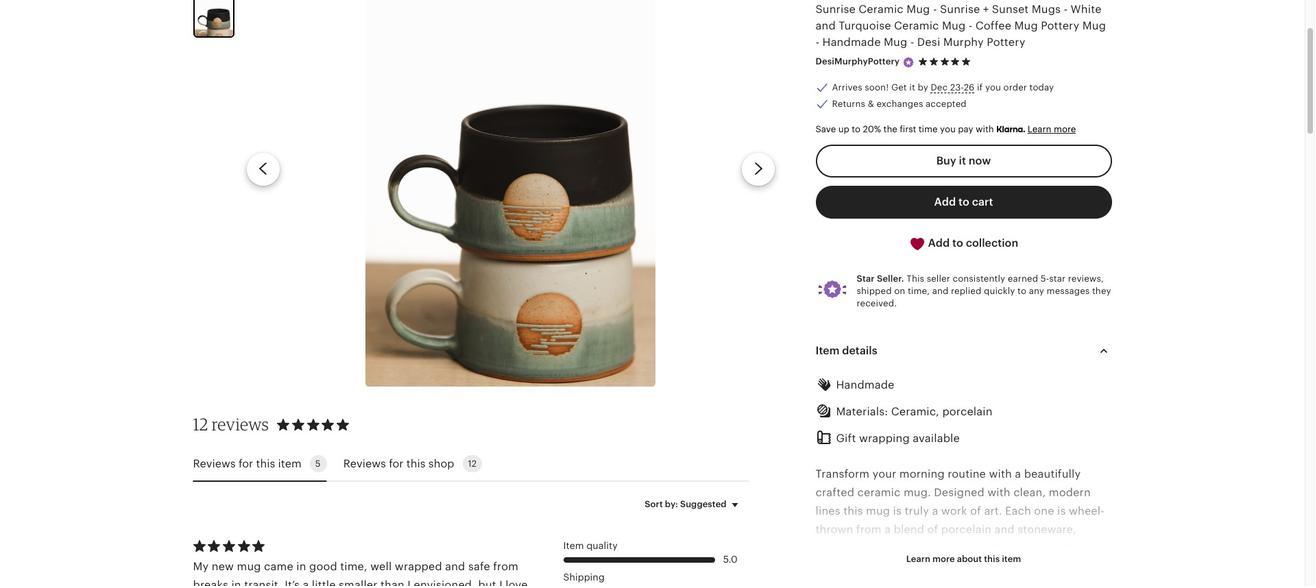 Task type: describe. For each thing, give the bounding box(es) containing it.
1 horizontal spatial you
[[986, 82, 1002, 92]]

it's
[[285, 580, 300, 587]]

on
[[895, 286, 906, 296]]

1 vertical spatial with
[[990, 468, 1012, 480]]

my
[[193, 561, 209, 573]]

each
[[1006, 506, 1032, 517]]

cart
[[973, 196, 994, 208]]

gift
[[837, 433, 857, 445]]

0 vertical spatial ceramic
[[859, 4, 904, 15]]

desi
[[918, 37, 941, 48]]

0 vertical spatial porcelain
[[943, 406, 993, 418]]

5.0
[[723, 554, 738, 565]]

ceramic,
[[892, 406, 940, 418]]

learn more about this item button
[[896, 547, 1032, 572]]

turquoise
[[839, 20, 892, 32]]

kiln
[[1064, 543, 1083, 555]]

to inside "button"
[[959, 196, 970, 208]]

wrapping
[[860, 433, 910, 445]]

quickly
[[984, 286, 1016, 296]]

from inside transform your morning routine with a beautifully crafted ceramic mug. designed with clean, modern lines this mug is truly a work of art. each one is wheel- thrown from a blend of porcelain and stoneware, dipped into a handcrafted specialty glaze and kiln fired. whether you're by the water or just dreaming of the water, you'll find yourself reaching for th
[[857, 524, 882, 536]]

1 sunrise ceramic mug sunrise sunset mugs white and image 2 image from the left
[[194, 0, 233, 36]]

but
[[478, 580, 497, 587]]

1 i from the left
[[408, 580, 411, 587]]

- up the murphy
[[969, 20, 973, 32]]

12 reviews
[[193, 415, 269, 435]]

mug up the desi
[[907, 4, 931, 15]]

returns
[[832, 99, 866, 109]]

envisioned,
[[414, 580, 475, 587]]

safe
[[468, 561, 490, 573]]

and down "art."
[[995, 524, 1015, 536]]

buy
[[937, 155, 957, 167]]

2 sunrise from the left
[[941, 4, 981, 15]]

arrives
[[832, 82, 863, 92]]

clean,
[[1014, 487, 1046, 499]]

item details
[[816, 345, 878, 357]]

morning
[[900, 468, 945, 480]]

porcelain inside transform your morning routine with a beautifully crafted ceramic mug. designed with clean, modern lines this mug is truly a work of art. each one is wheel- thrown from a blend of porcelain and stoneware, dipped into a handcrafted specialty glaze and kiln fired. whether you're by the water or just dreaming of the water, you'll find yourself reaching for th
[[942, 524, 992, 536]]

1 vertical spatial pottery
[[987, 37, 1026, 48]]

earned
[[1008, 273, 1039, 284]]

murphy
[[944, 37, 984, 48]]

just
[[1015, 562, 1035, 573]]

soon! get
[[865, 82, 907, 92]]

received.
[[857, 298, 897, 309]]

this seller consistently earned 5-star reviews, shipped on time, and replied quickly to any messages they received.
[[857, 273, 1112, 309]]

sort
[[645, 500, 663, 510]]

replied
[[952, 286, 982, 296]]

time, inside this seller consistently earned 5-star reviews, shipped on time, and replied quickly to any messages they received.
[[908, 286, 930, 296]]

this inside dropdown button
[[985, 554, 1000, 564]]

0 horizontal spatial it
[[910, 82, 916, 92]]

and inside this seller consistently earned 5-star reviews, shipped on time, and replied quickly to any messages they received.
[[933, 286, 949, 296]]

smaller
[[339, 580, 378, 587]]

- right mugs on the top of the page
[[1064, 4, 1068, 15]]

&
[[868, 99, 875, 109]]

more inside dropdown button
[[933, 554, 955, 564]]

suggested
[[681, 500, 727, 510]]

2 is from the left
[[1058, 506, 1066, 517]]

little
[[312, 580, 336, 587]]

water
[[968, 562, 998, 573]]

2 horizontal spatial of
[[1092, 562, 1103, 573]]

mug down sunset
[[1015, 20, 1038, 32]]

item for item quality
[[564, 541, 584, 552]]

up
[[839, 124, 850, 135]]

lines
[[816, 506, 841, 517]]

0 horizontal spatial you
[[941, 124, 956, 135]]

sort by: suggested
[[645, 500, 727, 510]]

a left blend
[[885, 524, 891, 536]]

0 vertical spatial pottery
[[1041, 20, 1080, 32]]

modern
[[1049, 487, 1091, 499]]

shipping
[[564, 572, 605, 583]]

find
[[904, 580, 925, 587]]

mug up star_seller icon
[[884, 37, 908, 48]]

2 i from the left
[[500, 580, 503, 587]]

details
[[843, 345, 878, 357]]

breaks
[[193, 580, 228, 587]]

1 horizontal spatial of
[[971, 506, 982, 517]]

learn inside dropdown button
[[907, 554, 931, 564]]

1 vertical spatial handmade
[[837, 379, 895, 391]]

quality
[[587, 541, 618, 552]]

add to cart
[[935, 196, 994, 208]]

reviews for reviews for this shop
[[344, 458, 386, 470]]

accepted
[[926, 99, 967, 109]]

and inside sunrise ceramic mug - sunrise + sunset mugs - white and turquoise ceramic mug - coffee mug pottery mug - handmade mug - desi murphy pottery
[[816, 20, 836, 32]]

glaze
[[1010, 543, 1038, 555]]

dec
[[931, 82, 948, 92]]

add for add to cart
[[935, 196, 956, 208]]

beautifully
[[1025, 468, 1081, 480]]

yourself
[[928, 580, 971, 587]]

save
[[816, 124, 836, 135]]

arrives soon! get it by dec 23-26 if you order today
[[832, 82, 1055, 92]]

materials:
[[837, 406, 889, 418]]

5
[[315, 459, 321, 469]]

0 vertical spatial with
[[976, 124, 994, 135]]

well
[[371, 561, 392, 573]]

specialty
[[959, 543, 1007, 555]]

one
[[1035, 506, 1055, 517]]

came
[[264, 561, 294, 573]]

item inside dropdown button
[[1002, 554, 1022, 564]]

and inside my new mug came in good time, well wrapped and safe from breaks in transit. it's a little smaller than i envisioned, but i lov
[[445, 561, 465, 573]]

0 horizontal spatial in
[[231, 580, 241, 587]]

reaching
[[974, 580, 1021, 587]]

for inside transform your morning routine with a beautifully crafted ceramic mug. designed with clean, modern lines this mug is truly a work of art. each one is wheel- thrown from a blend of porcelain and stoneware, dipped into a handcrafted specialty glaze and kiln fired. whether you're by the water or just dreaming of the water, you'll find yourself reaching for th
[[1024, 580, 1039, 587]]

0 horizontal spatial the
[[816, 580, 833, 587]]

work
[[942, 506, 968, 517]]

reviews for reviews for this item
[[193, 458, 236, 470]]

this inside transform your morning routine with a beautifully crafted ceramic mug. designed with clean, modern lines this mug is truly a work of art. each one is wheel- thrown from a blend of porcelain and stoneware, dipped into a handcrafted specialty glaze and kiln fired. whether you're by the water or just dreaming of the water, you'll find yourself reaching for th
[[844, 506, 863, 517]]

1 horizontal spatial learn
[[1028, 124, 1052, 135]]

this down reviews
[[256, 458, 275, 470]]

you're
[[896, 562, 928, 573]]

water,
[[836, 580, 869, 587]]

a inside my new mug came in good time, well wrapped and safe from breaks in transit. it's a little smaller than i envisioned, but i lov
[[303, 580, 309, 587]]

reviews,
[[1069, 273, 1104, 284]]

5-
[[1041, 273, 1050, 284]]

0 vertical spatial in
[[297, 561, 306, 573]]

they
[[1093, 286, 1112, 296]]

star_seller image
[[903, 56, 915, 68]]

consistently
[[953, 273, 1006, 284]]



Task type: locate. For each thing, give the bounding box(es) containing it.
1 horizontal spatial is
[[1058, 506, 1066, 517]]

materials: ceramic, porcelain
[[837, 406, 993, 418]]

wrapped
[[395, 561, 442, 573]]

1 horizontal spatial item
[[1002, 554, 1022, 564]]

handmade inside sunrise ceramic mug - sunrise + sunset mugs - white and turquoise ceramic mug - coffee mug pottery mug - handmade mug - desi murphy pottery
[[823, 37, 881, 48]]

exchanges
[[877, 99, 924, 109]]

it
[[910, 82, 916, 92], [959, 155, 967, 167]]

a right truly
[[933, 506, 939, 517]]

by inside transform your morning routine with a beautifully crafted ceramic mug. designed with clean, modern lines this mug is truly a work of art. each one is wheel- thrown from a blend of porcelain and stoneware, dipped into a handcrafted specialty glaze and kiln fired. whether you're by the water or just dreaming of the water, you'll find yourself reaching for th
[[931, 562, 944, 573]]

to inside this seller consistently earned 5-star reviews, shipped on time, and replied quickly to any messages they received.
[[1018, 286, 1027, 296]]

desimurphypottery link
[[816, 57, 900, 67]]

12 for 12 reviews
[[193, 415, 208, 435]]

1 vertical spatial learn
[[907, 554, 931, 564]]

1 horizontal spatial mug
[[866, 506, 891, 517]]

tab list
[[193, 448, 749, 482]]

pottery down mugs on the top of the page
[[1041, 20, 1080, 32]]

0 vertical spatial handmade
[[823, 37, 881, 48]]

pay
[[959, 124, 974, 135]]

1 vertical spatial porcelain
[[942, 524, 992, 536]]

1 horizontal spatial i
[[500, 580, 503, 587]]

0 vertical spatial mug
[[866, 506, 891, 517]]

add to collection button
[[816, 227, 1112, 260]]

0 vertical spatial of
[[971, 506, 982, 517]]

now
[[969, 155, 992, 167]]

handcrafted
[[890, 543, 956, 555]]

you
[[986, 82, 1002, 92], [941, 124, 956, 135]]

mug down ceramic
[[866, 506, 891, 517]]

with up "art."
[[988, 487, 1011, 499]]

it up exchanges
[[910, 82, 916, 92]]

1 horizontal spatial reviews
[[344, 458, 386, 470]]

more up yourself
[[933, 554, 955, 564]]

learn more about this item
[[907, 554, 1022, 564]]

0 horizontal spatial 12
[[193, 415, 208, 435]]

a up clean,
[[1015, 468, 1022, 480]]

1 sunrise from the left
[[816, 4, 856, 15]]

gift wrapping available
[[837, 433, 960, 445]]

0 horizontal spatial by
[[918, 82, 929, 92]]

1 horizontal spatial pottery
[[1041, 20, 1080, 32]]

or
[[1001, 562, 1012, 573]]

klarna.
[[997, 124, 1026, 135]]

1 vertical spatial item
[[1002, 554, 1022, 564]]

0 vertical spatial item
[[278, 458, 302, 470]]

add left cart
[[935, 196, 956, 208]]

1 horizontal spatial item
[[816, 345, 840, 357]]

in up it's
[[297, 561, 306, 573]]

2 sunrise ceramic mug sunrise sunset mugs white and image 2 image from the left
[[365, 0, 656, 387]]

pottery down coffee
[[987, 37, 1026, 48]]

and down "seller"
[[933, 286, 949, 296]]

blend
[[894, 524, 925, 536]]

item quality
[[564, 541, 618, 552]]

0 horizontal spatial sunrise
[[816, 4, 856, 15]]

it right buy
[[959, 155, 967, 167]]

mug up transit.
[[237, 561, 261, 573]]

1 horizontal spatial 12
[[468, 459, 477, 469]]

to
[[852, 124, 861, 135], [959, 196, 970, 208], [953, 237, 964, 249], [1018, 286, 1027, 296]]

save up to 20% the first time you pay with klarna. learn more
[[816, 124, 1077, 135]]

- left the desi
[[911, 37, 915, 48]]

item up 'reaching'
[[1002, 554, 1022, 564]]

for for shop
[[389, 458, 404, 470]]

this left or in the right of the page
[[985, 554, 1000, 564]]

the up yourself
[[947, 562, 965, 573]]

star seller.
[[857, 273, 905, 284]]

1 horizontal spatial sunrise
[[941, 4, 981, 15]]

this right lines
[[844, 506, 863, 517]]

shop
[[429, 458, 455, 470]]

handmade
[[823, 37, 881, 48], [837, 379, 895, 391]]

1 horizontal spatial sunrise ceramic mug sunrise sunset mugs white and image 2 image
[[365, 0, 656, 387]]

mug down white
[[1083, 20, 1107, 32]]

0 horizontal spatial reviews
[[193, 458, 236, 470]]

stoneware,
[[1018, 524, 1077, 536]]

0 vertical spatial item
[[816, 345, 840, 357]]

mugs
[[1032, 4, 1061, 15]]

1 vertical spatial by
[[931, 562, 944, 573]]

by:
[[665, 500, 678, 510]]

thrown
[[816, 524, 854, 536]]

1 horizontal spatial from
[[857, 524, 882, 536]]

for down reviews
[[239, 458, 253, 470]]

the left first
[[884, 124, 898, 135]]

0 vertical spatial the
[[884, 124, 898, 135]]

of left "art."
[[971, 506, 982, 517]]

porcelain down 'work'
[[942, 524, 992, 536]]

1 vertical spatial mug
[[237, 561, 261, 573]]

0 horizontal spatial item
[[278, 458, 302, 470]]

art.
[[985, 506, 1003, 517]]

2 horizontal spatial the
[[947, 562, 965, 573]]

add inside add to collection button
[[929, 237, 950, 249]]

2 horizontal spatial for
[[1024, 580, 1039, 587]]

2 vertical spatial the
[[816, 580, 833, 587]]

by
[[918, 82, 929, 92], [931, 562, 944, 573]]

sunrise
[[816, 4, 856, 15], [941, 4, 981, 15]]

my new mug came in good time, well wrapped and safe from breaks in transit. it's a little smaller than i envisioned, but i lov
[[193, 561, 528, 587]]

and left the turquoise
[[816, 20, 836, 32]]

add up "seller"
[[929, 237, 950, 249]]

0 horizontal spatial item
[[564, 541, 584, 552]]

collection
[[966, 237, 1019, 249]]

truly
[[905, 506, 930, 517]]

dipped
[[816, 543, 854, 555]]

item inside tab list
[[278, 458, 302, 470]]

learn up find
[[907, 554, 931, 564]]

of right 'dreaming'
[[1092, 562, 1103, 573]]

from inside my new mug came in good time, well wrapped and safe from breaks in transit. it's a little smaller than i envisioned, but i lov
[[493, 561, 519, 573]]

1 is from the left
[[894, 506, 902, 517]]

0 vertical spatial learn
[[1028, 124, 1052, 135]]

1 horizontal spatial by
[[931, 562, 944, 573]]

coffee
[[976, 20, 1012, 32]]

you left pay
[[941, 124, 956, 135]]

porcelain up available
[[943, 406, 993, 418]]

sunrise ceramic mug - sunrise + sunset mugs - white and turquoise ceramic mug - coffee mug pottery mug - handmade mug - desi murphy pottery
[[816, 4, 1107, 48]]

shipped
[[857, 286, 892, 296]]

1 vertical spatial the
[[947, 562, 965, 573]]

to left cart
[[959, 196, 970, 208]]

0 horizontal spatial for
[[239, 458, 253, 470]]

from
[[857, 524, 882, 536], [493, 561, 519, 573]]

sunrise ceramic mug sunrise sunset mugs white and image 2 image
[[194, 0, 233, 36], [365, 0, 656, 387]]

26
[[964, 82, 975, 92]]

crafted
[[816, 487, 855, 499]]

mug inside transform your morning routine with a beautifully crafted ceramic mug. designed with clean, modern lines this mug is truly a work of art. each one is wheel- thrown from a blend of porcelain and stoneware, dipped into a handcrafted specialty glaze and kiln fired. whether you're by the water or just dreaming of the water, you'll find yourself reaching for th
[[866, 506, 891, 517]]

mug inside my new mug came in good time, well wrapped and safe from breaks in transit. it's a little smaller than i envisioned, but i lov
[[237, 561, 261, 573]]

desimurphypottery
[[816, 57, 900, 67]]

0 vertical spatial it
[[910, 82, 916, 92]]

than
[[381, 580, 405, 587]]

0 horizontal spatial of
[[928, 524, 939, 536]]

0 vertical spatial 12
[[193, 415, 208, 435]]

0 horizontal spatial is
[[894, 506, 902, 517]]

add for add to collection
[[929, 237, 950, 249]]

is left truly
[[894, 506, 902, 517]]

handmade up desimurphypottery
[[823, 37, 881, 48]]

from up but
[[493, 561, 519, 573]]

mug.
[[904, 487, 932, 499]]

1 vertical spatial from
[[493, 561, 519, 573]]

1 horizontal spatial for
[[389, 458, 404, 470]]

1 horizontal spatial the
[[884, 124, 898, 135]]

a right into at right
[[881, 543, 887, 555]]

you right if
[[986, 82, 1002, 92]]

sunrise left +
[[941, 4, 981, 15]]

white
[[1071, 4, 1102, 15]]

handmade up materials:
[[837, 379, 895, 391]]

pottery
[[1041, 20, 1080, 32], [987, 37, 1026, 48]]

20%
[[863, 124, 882, 135]]

0 horizontal spatial mug
[[237, 561, 261, 573]]

+
[[984, 4, 990, 15]]

0 horizontal spatial pottery
[[987, 37, 1026, 48]]

1 vertical spatial in
[[231, 580, 241, 587]]

0 horizontal spatial time,
[[340, 561, 368, 573]]

it inside button
[[959, 155, 967, 167]]

of up the handcrafted
[[928, 524, 939, 536]]

ceramic
[[858, 487, 901, 499]]

by left dec
[[918, 82, 929, 92]]

mug up the murphy
[[943, 20, 966, 32]]

time, inside my new mug came in good time, well wrapped and safe from breaks in transit. it's a little smaller than i envisioned, but i lov
[[340, 561, 368, 573]]

0 vertical spatial more
[[1054, 124, 1077, 135]]

2 vertical spatial with
[[988, 487, 1011, 499]]

porcelain
[[943, 406, 993, 418], [942, 524, 992, 536]]

transform your morning routine with a beautifully crafted ceramic mug. designed with clean, modern lines this mug is truly a work of art. each one is wheel- thrown from a blend of porcelain and stoneware, dipped into a handcrafted specialty glaze and kiln fired. whether you're by the water or just dreaming of the water, you'll find yourself reaching for th
[[816, 468, 1109, 587]]

12 for 12
[[468, 459, 477, 469]]

i right but
[[500, 580, 503, 587]]

of
[[971, 506, 982, 517], [928, 524, 939, 536], [1092, 562, 1103, 573]]

tab list containing reviews for this item
[[193, 448, 749, 482]]

learn right klarna.
[[1028, 124, 1052, 135]]

buy it now button
[[816, 145, 1112, 178]]

if
[[978, 82, 983, 92]]

i right than
[[408, 580, 411, 587]]

0 vertical spatial you
[[986, 82, 1002, 92]]

is
[[894, 506, 902, 517], [1058, 506, 1066, 517]]

item for item details
[[816, 345, 840, 357]]

your
[[873, 468, 897, 480]]

1 vertical spatial more
[[933, 554, 955, 564]]

item left the 5 at left
[[278, 458, 302, 470]]

1 horizontal spatial it
[[959, 155, 967, 167]]

2 reviews from the left
[[344, 458, 386, 470]]

reviews down 12 reviews
[[193, 458, 236, 470]]

- up desimurphypottery
[[816, 37, 820, 48]]

1 vertical spatial it
[[959, 155, 967, 167]]

1 vertical spatial add
[[929, 237, 950, 249]]

this
[[256, 458, 275, 470], [407, 458, 426, 470], [844, 506, 863, 517], [985, 554, 1000, 564]]

2 vertical spatial of
[[1092, 562, 1103, 573]]

from up into at right
[[857, 524, 882, 536]]

12 inside tab list
[[468, 459, 477, 469]]

item left details
[[816, 345, 840, 357]]

about
[[958, 554, 982, 564]]

seller
[[927, 273, 951, 284]]

with
[[976, 124, 994, 135], [990, 468, 1012, 480], [988, 487, 1011, 499]]

the down fired.
[[816, 580, 833, 587]]

i
[[408, 580, 411, 587], [500, 580, 503, 587]]

to left collection
[[953, 237, 964, 249]]

designed
[[935, 487, 985, 499]]

for left shop
[[389, 458, 404, 470]]

item left quality at the bottom of page
[[564, 541, 584, 552]]

23-
[[951, 82, 964, 92]]

sort by: suggested button
[[635, 491, 754, 520]]

0 horizontal spatial i
[[408, 580, 411, 587]]

1 horizontal spatial more
[[1054, 124, 1077, 135]]

to down the earned
[[1018, 286, 1027, 296]]

0 vertical spatial add
[[935, 196, 956, 208]]

reviews right the 5 at left
[[344, 458, 386, 470]]

and down stoneware,
[[1041, 543, 1061, 555]]

0 vertical spatial from
[[857, 524, 882, 536]]

1 vertical spatial 12
[[468, 459, 477, 469]]

0 horizontal spatial more
[[933, 554, 955, 564]]

1 vertical spatial of
[[928, 524, 939, 536]]

more down today
[[1054, 124, 1077, 135]]

in
[[297, 561, 306, 573], [231, 580, 241, 587]]

this left shop
[[407, 458, 426, 470]]

for for item
[[239, 458, 253, 470]]

1 vertical spatial ceramic
[[895, 20, 940, 32]]

item
[[278, 458, 302, 470], [1002, 554, 1022, 564]]

add to cart button
[[816, 186, 1112, 219]]

1 vertical spatial you
[[941, 124, 956, 135]]

0 horizontal spatial learn
[[907, 554, 931, 564]]

in down new
[[231, 580, 241, 587]]

1 vertical spatial time,
[[340, 561, 368, 573]]

and up envisioned,
[[445, 561, 465, 573]]

to right up
[[852, 124, 861, 135]]

with right pay
[[976, 124, 994, 135]]

first
[[900, 124, 917, 135]]

item inside 'dropdown button'
[[816, 345, 840, 357]]

sunrise up the turquoise
[[816, 4, 856, 15]]

time
[[919, 124, 938, 135]]

0 horizontal spatial sunrise ceramic mug sunrise sunset mugs white and image 2 image
[[194, 0, 233, 36]]

ceramic up the desi
[[895, 20, 940, 32]]

with right 'routine'
[[990, 468, 1012, 480]]

any
[[1029, 286, 1045, 296]]

mug
[[866, 506, 891, 517], [237, 561, 261, 573]]

ceramic up the turquoise
[[859, 4, 904, 15]]

1 reviews from the left
[[193, 458, 236, 470]]

1 horizontal spatial in
[[297, 561, 306, 573]]

sunset
[[993, 4, 1029, 15]]

0 vertical spatial time,
[[908, 286, 930, 296]]

star
[[1050, 273, 1066, 284]]

- up the desi
[[934, 4, 938, 15]]

by up yourself
[[931, 562, 944, 573]]

1 vertical spatial item
[[564, 541, 584, 552]]

to inside button
[[953, 237, 964, 249]]

time, up the smaller at the bottom left of page
[[340, 561, 368, 573]]

add inside add to cart "button"
[[935, 196, 956, 208]]

0 vertical spatial by
[[918, 82, 929, 92]]

and
[[816, 20, 836, 32], [933, 286, 949, 296], [995, 524, 1015, 536], [1041, 543, 1061, 555], [445, 561, 465, 573]]

12 right shop
[[468, 459, 477, 469]]

seller.
[[877, 273, 905, 284]]

for down just
[[1024, 580, 1039, 587]]

0 horizontal spatial from
[[493, 561, 519, 573]]

buy it now
[[937, 155, 992, 167]]

is right one
[[1058, 506, 1066, 517]]

time, down this
[[908, 286, 930, 296]]

a right it's
[[303, 580, 309, 587]]

item details button
[[804, 335, 1125, 368]]

1 horizontal spatial time,
[[908, 286, 930, 296]]

item
[[816, 345, 840, 357], [564, 541, 584, 552]]

12 left reviews
[[193, 415, 208, 435]]



Task type: vqa. For each thing, say whether or not it's contained in the screenshot.
THE
yes



